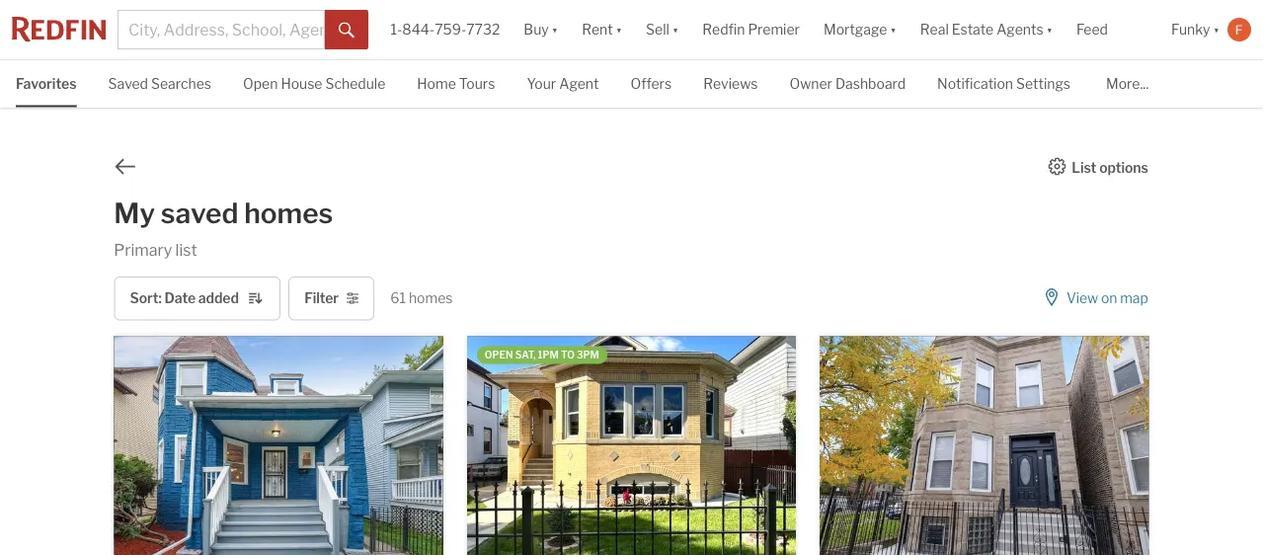Task type: locate. For each thing, give the bounding box(es) containing it.
view
[[1067, 290, 1099, 307]]

funky ▾
[[1172, 21, 1220, 38]]

▾ left real
[[891, 21, 897, 38]]

5 ▾ from the left
[[1047, 21, 1053, 38]]

sell
[[646, 21, 670, 38]]

1-844-759-7732 link
[[391, 21, 500, 38]]

▾ left user photo at the top of the page
[[1214, 21, 1220, 38]]

mortgage ▾
[[824, 21, 897, 38]]

1 ▾ from the left
[[552, 21, 558, 38]]

1 vertical spatial mortgage
[[734, 87, 809, 106]]

to
[[561, 349, 575, 361]]

61 homes
[[391, 290, 453, 307]]

0 horizontal spatial mortgage
[[734, 87, 809, 106]]

2 photo of 852 n lorel ave, chicago, il 60651 image from the left
[[443, 336, 773, 555]]

1pm
[[538, 349, 559, 361]]

premier
[[749, 21, 800, 38]]

filter
[[305, 290, 339, 307]]

844-
[[402, 21, 435, 38]]

reviews link
[[704, 60, 758, 105]]

home
[[417, 76, 456, 92]]

▾ for funky ▾
[[1214, 21, 1220, 38]]

open
[[243, 76, 278, 92]]

759-
[[435, 21, 467, 38]]

settings
[[1017, 76, 1071, 92]]

mortgage ▾ button
[[824, 0, 897, 59]]

photo of 1308 n waller ave, chicago, il 60651 image
[[467, 336, 797, 555], [796, 336, 1126, 555]]

open sat, 1pm to 3pm
[[485, 349, 600, 361]]

▾ right rent
[[616, 21, 623, 38]]

offers
[[631, 76, 672, 92]]

view on map
[[1067, 290, 1149, 307]]

3 ▾ from the left
[[673, 21, 679, 38]]

6 ▾ from the left
[[1214, 21, 1220, 38]]

photo of 3305 w chicago ave, chicago, il 60651 image
[[820, 336, 1150, 555], [1149, 336, 1264, 555]]

homes
[[244, 197, 333, 230], [409, 290, 453, 307]]

2 ▾ from the left
[[616, 21, 623, 38]]

▾ right buy
[[552, 21, 558, 38]]

homes right saved
[[244, 197, 333, 230]]

0 vertical spatial homes
[[244, 197, 333, 230]]

sell ▾ button
[[635, 0, 691, 59]]

mortgage inside mortgage ▾ dropdown button
[[824, 21, 888, 38]]

real estate agents ▾
[[921, 21, 1053, 38]]

homes right 61
[[409, 290, 453, 307]]

homes inside my saved homes primary list
[[244, 197, 333, 230]]

home tours link
[[417, 60, 495, 105]]

reviews
[[704, 76, 758, 92]]

notification settings link
[[938, 60, 1071, 105]]

feed
[[1077, 21, 1109, 38]]

submit search image
[[339, 22, 355, 38]]

1 vertical spatial homes
[[409, 290, 453, 307]]

on
[[1102, 290, 1118, 307]]

2 photo of 3305 w chicago ave, chicago, il 60651 image from the left
[[1149, 336, 1264, 555]]

▾ for buy ▾
[[552, 21, 558, 38]]

schedule
[[326, 76, 386, 92]]

open house schedule
[[243, 76, 386, 92]]

agents
[[997, 21, 1044, 38]]

▾
[[552, 21, 558, 38], [616, 21, 623, 38], [673, 21, 679, 38], [891, 21, 897, 38], [1047, 21, 1053, 38], [1214, 21, 1220, 38]]

▾ for mortgage ▾
[[891, 21, 897, 38]]

0 horizontal spatial homes
[[244, 197, 333, 230]]

4 ▾ from the left
[[891, 21, 897, 38]]

my saved homes primary list
[[114, 197, 333, 259]]

mortgage up owner dashboard link
[[824, 21, 888, 38]]

▾ right 'sell'
[[673, 21, 679, 38]]

1 horizontal spatial mortgage
[[824, 21, 888, 38]]

filter button
[[289, 277, 375, 321]]

mortgage inside the mortgage dialog
[[734, 87, 809, 106]]

mortgage down premier
[[734, 87, 809, 106]]

view on map button
[[1043, 277, 1150, 321]]

▾ right agents
[[1047, 21, 1053, 38]]

funky
[[1172, 21, 1211, 38]]

your agent link
[[527, 60, 599, 105]]

photo of 852 n lorel ave, chicago, il 60651 image
[[114, 336, 443, 555], [443, 336, 773, 555]]

agent
[[560, 76, 599, 92]]

61
[[391, 290, 406, 307]]

buy
[[524, 21, 549, 38]]

list options button
[[1048, 158, 1150, 176]]

real estate agents ▾ button
[[909, 0, 1065, 59]]

offers link
[[631, 60, 672, 105]]

added
[[198, 290, 239, 307]]

more...
[[1107, 76, 1149, 92]]

1 photo of 1308 n waller ave, chicago, il 60651 image from the left
[[467, 336, 797, 555]]

▾ for sell ▾
[[673, 21, 679, 38]]

favorites
[[16, 76, 77, 92]]

0 vertical spatial mortgage
[[824, 21, 888, 38]]

tours
[[459, 76, 495, 92]]

2 photo of 1308 n waller ave, chicago, il 60651 image from the left
[[796, 336, 1126, 555]]

estate
[[952, 21, 994, 38]]

options
[[1100, 159, 1149, 176]]

1 horizontal spatial homes
[[409, 290, 453, 307]]

primary
[[114, 240, 172, 259]]

saved
[[108, 76, 148, 92]]

owner dashboard
[[790, 76, 906, 92]]

mortgage
[[824, 21, 888, 38], [734, 87, 809, 106]]



Task type: describe. For each thing, give the bounding box(es) containing it.
list
[[175, 240, 197, 259]]

sort
[[130, 290, 158, 307]]

redfin
[[703, 21, 746, 38]]

mortgage for mortgage
[[734, 87, 809, 106]]

map
[[1121, 290, 1149, 307]]

buy ▾
[[524, 21, 558, 38]]

sell ▾ button
[[646, 0, 679, 59]]

sell ▾
[[646, 21, 679, 38]]

1 photo of 852 n lorel ave, chicago, il 60651 image from the left
[[114, 336, 443, 555]]

:
[[158, 290, 162, 307]]

your
[[527, 76, 557, 92]]

notification settings
[[938, 76, 1071, 92]]

user photo image
[[1228, 18, 1252, 42]]

buy ▾ button
[[512, 0, 570, 59]]

home tours
[[417, 76, 495, 92]]

open house schedule link
[[243, 60, 386, 105]]

1-844-759-7732
[[391, 21, 500, 38]]

feed button
[[1065, 0, 1160, 59]]

rent ▾ button
[[570, 0, 635, 59]]

open
[[485, 349, 513, 361]]

mortgage for mortgage ▾
[[824, 21, 888, 38]]

real
[[921, 21, 949, 38]]

saved searches
[[108, 76, 211, 92]]

mortgage dialog
[[710, 59, 909, 267]]

dashboard
[[836, 76, 906, 92]]

1-
[[391, 21, 402, 38]]

7732
[[467, 21, 500, 38]]

saved searches link
[[108, 60, 211, 105]]

date
[[164, 290, 196, 307]]

rent ▾
[[582, 21, 623, 38]]

your agent
[[527, 76, 599, 92]]

rent ▾ button
[[582, 0, 623, 59]]

1 photo of 3305 w chicago ave, chicago, il 60651 image from the left
[[820, 336, 1150, 555]]

saved
[[161, 197, 239, 230]]

redfin premier
[[703, 21, 800, 38]]

searches
[[151, 76, 211, 92]]

sat,
[[515, 349, 536, 361]]

favorites link
[[16, 60, 77, 105]]

house
[[281, 76, 323, 92]]

real estate agents ▾ link
[[921, 0, 1053, 59]]

my
[[114, 197, 155, 230]]

sort : date added
[[130, 290, 239, 307]]

rent
[[582, 21, 613, 38]]

list
[[1073, 159, 1097, 176]]

redfin premier button
[[691, 0, 812, 59]]

list options
[[1073, 159, 1149, 176]]

buy ▾ button
[[524, 0, 558, 59]]

owner
[[790, 76, 833, 92]]

owner dashboard link
[[790, 60, 906, 105]]

City, Address, School, Agent, ZIP search field
[[118, 10, 325, 49]]

notification
[[938, 76, 1014, 92]]

▾ for rent ▾
[[616, 21, 623, 38]]

3pm
[[577, 349, 600, 361]]



Task type: vqa. For each thing, say whether or not it's contained in the screenshot.
Buy ▾
yes



